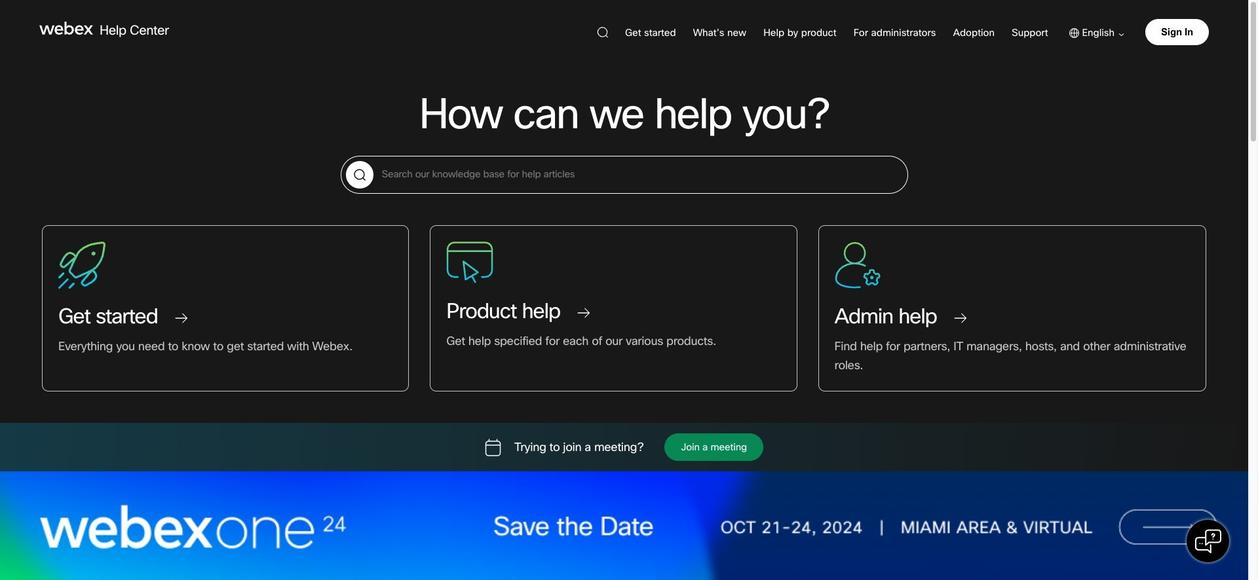 Task type: vqa. For each thing, say whether or not it's contained in the screenshot.
landing icon on the left top of the page
no



Task type: locate. For each thing, give the bounding box(es) containing it.
0 vertical spatial search icon image
[[597, 27, 608, 38]]

1 vertical spatial search icon image
[[346, 161, 373, 189]]

product help image
[[447, 242, 494, 284]]

0 horizontal spatial search icon image
[[346, 161, 373, 189]]

search icon image
[[597, 27, 608, 38], [346, 161, 373, 189]]

get started image
[[58, 242, 106, 289]]



Task type: describe. For each thing, give the bounding box(es) containing it.
search-input field
[[341, 157, 908, 193]]

admin help image
[[835, 242, 881, 289]]

webex logo image
[[39, 22, 93, 35]]

chat help image
[[1196, 529, 1222, 555]]

1 horizontal spatial search icon image
[[597, 27, 608, 38]]

webexone2024 image
[[0, 472, 1249, 581]]

arrow image
[[1115, 34, 1125, 36]]



